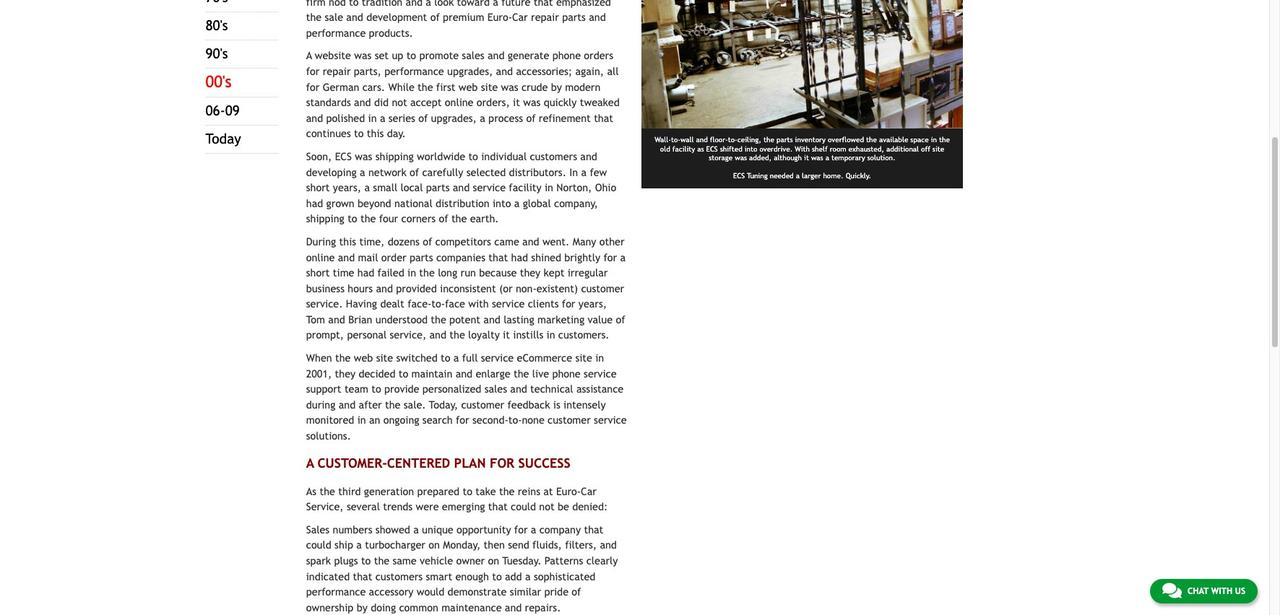 Task type: describe. For each thing, give the bounding box(es) containing it.
of right value
[[616, 313, 625, 326]]

sophisticated
[[534, 570, 596, 583]]

and up clearly
[[600, 539, 617, 551]]

0 vertical spatial on
[[429, 539, 440, 551]]

into inside the soon, ecs was shipping worldwide to individual customers and developing a network of carefully       selected distributors. in a few short years, a small local parts and service facility in norton,       ohio had grown beyond national distribution into a global company, shipping to the four corners       of the earth.
[[493, 197, 511, 209]]

clients
[[528, 298, 559, 310]]

other
[[599, 235, 625, 248]]

1 vertical spatial upgrades,
[[431, 112, 477, 124]]

chat
[[1188, 587, 1209, 597]]

shifted
[[720, 145, 742, 153]]

old
[[660, 145, 670, 153]]

parts,
[[354, 65, 381, 77]]

could inside "sales numbers showed a unique opportunity for a company that could ship a turbocharger on monday,       then send fluids, filters, and spark plugs to the same vehicle owner on tuesday.  patterns clearly indicated that customers smart enough to add a sophisticated performance accessory would demonstrate       similar pride of ownership by doing common maintenance and repairs."
[[306, 539, 331, 551]]

vehicle
[[420, 555, 453, 567]]

parts inside wall-to-wall and floor-to-ceiling, the parts inventory overflowed the available space in the old facility as ecs shifted into overdrive. with shelf room exhausted, additional off site storage was added, although it was a temporary solution.
[[776, 136, 793, 144]]

quickly
[[544, 96, 577, 108]]

time,
[[359, 235, 385, 248]]

not inside the a website was set up to promote sales and generate phone orders for repair parts, performance       upgrades, and accessories; again, all for german cars. while the first web site was crude by modern standards and did not accept online orders, it was quickly tweaked and polished in a series of       upgrades, a process of refinement that continues to this day.
[[392, 96, 407, 108]]

of down accept
[[418, 112, 428, 124]]

kept
[[544, 267, 564, 279]]

brightly
[[564, 251, 600, 263]]

business
[[306, 282, 345, 295]]

comments image
[[1162, 582, 1182, 600]]

to down the decided
[[372, 383, 381, 395]]

shined
[[531, 251, 561, 263]]

1 horizontal spatial shipping
[[375, 150, 414, 162]]

the up overdrive.
[[764, 136, 774, 144]]

to down polished
[[354, 127, 364, 140]]

years, inside the soon, ecs was shipping worldwide to individual customers and developing a network of carefully       selected distributors. in a few short years, a small local parts and service facility in norton,       ohio had grown beyond national distribution into a global company, shipping to the four corners       of the earth.
[[333, 181, 361, 194]]

tom
[[306, 313, 325, 326]]

to up 'maintain' in the left of the page
[[441, 352, 450, 364]]

face
[[445, 298, 465, 310]]

2 vertical spatial customer
[[548, 414, 591, 427]]

service down intensely
[[594, 414, 627, 427]]

web inside when the web site switched to a full service ecommerce site in 2001, they decided to maintain and       enlarge the live phone service support team to provide personalized sales and technical assistance during and after the sale. today, customer feedback is intensely monitored in an ongoing search for       second-to-none customer service solutions.
[[354, 352, 373, 364]]

for down the other on the left of the page
[[604, 251, 617, 263]]

the down potent
[[450, 329, 465, 341]]

demonstrate
[[448, 586, 507, 598]]

and left generate
[[488, 49, 505, 62]]

while
[[388, 81, 414, 93]]

monitored
[[306, 414, 354, 427]]

90's
[[206, 46, 228, 62]]

parts inside during this time, dozens of competitors came and went. many other online and mail order       parts companies that had shined brightly for a short time had failed in the long run because       they kept irregular business hours and provided inconsistent (or non-existent) customer service.       having dealt face-to-face with service clients for years, tom and brian understood the potent       and lasting marketing value of prompt, personal service, and the loyalty it instills in customers.
[[410, 251, 433, 263]]

numbers
[[333, 524, 372, 536]]

personalized
[[422, 383, 481, 395]]

and up feedback
[[510, 383, 527, 395]]

sales
[[306, 524, 330, 536]]

was down crude
[[523, 96, 541, 108]]

and down similar
[[505, 602, 522, 614]]

solutions.
[[306, 430, 351, 442]]

a down did
[[380, 112, 385, 124]]

to- inside during this time, dozens of competitors came and went. many other online and mail order       parts companies that had shined brightly for a short time had failed in the long run because       they kept irregular business hours and provided inconsistent (or non-existent) customer service.       having dealt face-to-face with service clients for years, tom and brian understood the potent       and lasting marketing value of prompt, personal service, and the loyalty it instills in customers.
[[431, 298, 445, 310]]

global
[[523, 197, 551, 209]]

selected
[[466, 166, 506, 178]]

performance inside "sales numbers showed a unique opportunity for a company that could ship a turbocharger on monday,       then send fluids, filters, and spark plugs to the same vehicle owner on tuesday.  patterns clearly indicated that customers smart enough to add a sophisticated performance accessory would demonstrate       similar pride of ownership by doing common maintenance and repairs."
[[306, 586, 366, 598]]

today
[[206, 131, 241, 147]]

sales inside the a website was set up to promote sales and generate phone orders for repair parts, performance       upgrades, and accessories; again, all for german cars. while the first web site was crude by modern standards and did not accept online orders, it was quickly tweaked and polished in a series of       upgrades, a process of refinement that continues to this day.
[[462, 49, 484, 62]]

company,
[[554, 197, 598, 209]]

maintain
[[411, 367, 452, 380]]

of down 'distribution'
[[439, 213, 448, 225]]

as
[[306, 485, 316, 497]]

and right service,
[[429, 329, 446, 341]]

the right take
[[499, 485, 515, 497]]

a up beyond at the top left of the page
[[364, 181, 370, 194]]

service inside the soon, ecs was shipping worldwide to individual customers and developing a network of carefully       selected distributors. in a few short years, a small local parts and service facility in norton,       ohio had grown beyond national distribution into a global company, shipping to the four corners       of the earth.
[[473, 181, 506, 194]]

the inside "sales numbers showed a unique opportunity for a company that could ship a turbocharger on monday,       then send fluids, filters, and spark plugs to the same vehicle owner on tuesday.  patterns clearly indicated that customers smart enough to add a sophisticated performance accessory would demonstrate       similar pride of ownership by doing common maintenance and repairs."
[[374, 555, 389, 567]]

potent
[[449, 313, 480, 326]]

in inside wall-to-wall and floor-to-ceiling, the parts inventory overflowed the available space in the old facility as ecs shifted into overdrive. with shelf room exhausted, additional off site storage was added, although it was a temporary solution.
[[931, 136, 937, 144]]

and down team
[[339, 399, 356, 411]]

ohio
[[595, 181, 616, 194]]

with inside chat with us link
[[1211, 587, 1232, 597]]

a website was set up to promote sales and generate phone orders for repair parts, performance       upgrades, and accessories; again, all for german cars. while the first web site was crude by modern standards and did not accept online orders, it was quickly tweaked and polished in a series of       upgrades, a process of refinement that continues to this day.
[[306, 49, 620, 140]]

dealt
[[380, 298, 404, 310]]

the right space
[[939, 136, 950, 144]]

in inside the a website was set up to promote sales and generate phone orders for repair parts, performance       upgrades, and accessories; again, all for german cars. while the first web site was crude by modern standards and did not accept online orders, it was quickly tweaked and polished in a series of       upgrades, a process of refinement that continues to this day.
[[368, 112, 377, 124]]

this inside the a website was set up to promote sales and generate phone orders for repair parts, performance       upgrades, and accessories; again, all for german cars. while the first web site was crude by modern standards and did not accept online orders, it was quickly tweaked and polished in a series of       upgrades, a process of refinement that continues to this day.
[[367, 127, 384, 140]]

it inside the a website was set up to promote sales and generate phone orders for repair parts, performance       upgrades, and accessories; again, all for german cars. while the first web site was crude by modern standards and did not accept online orders, it was quickly tweaked and polished in a series of       upgrades, a process of refinement that continues to this day.
[[513, 96, 520, 108]]

and down full
[[456, 367, 473, 380]]

2 vertical spatial had
[[357, 267, 374, 279]]

dozens
[[388, 235, 420, 248]]

1 vertical spatial on
[[488, 555, 499, 567]]

search
[[422, 414, 453, 427]]

feedback
[[507, 399, 550, 411]]

years, inside during this time, dozens of competitors came and went. many other online and mail order       parts companies that had shined brightly for a short time had failed in the long run because       they kept irregular business hours and provided inconsistent (or non-existent) customer service.       having dealt face-to-face with service clients for years, tom and brian understood the potent       and lasting marketing value of prompt, personal service, and the loyalty it instills in customers.
[[578, 298, 607, 310]]

wall-
[[655, 136, 671, 144]]

the up 'exhausted,'
[[866, 136, 877, 144]]

was up 'orders,'
[[501, 81, 518, 93]]

overdrive.
[[760, 145, 793, 153]]

and up 'prompt,'
[[328, 313, 345, 326]]

customer inside during this time, dozens of competitors came and went. many other online and mail order       parts companies that had shined brightly for a short time had failed in the long run because       they kept irregular business hours and provided inconsistent (or non-existent) customer service.       having dealt face-to-face with service clients for years, tom and brian understood the potent       and lasting marketing value of prompt, personal service, and the loyalty it instills in customers.
[[581, 282, 624, 295]]

after
[[359, 399, 382, 411]]

and inside wall-to-wall and floor-to-ceiling, the parts inventory overflowed the available space in the old facility as ecs shifted into overdrive. with shelf room exhausted, additional off site storage was added, although it was a temporary solution.
[[696, 136, 708, 144]]

ceiling,
[[737, 136, 761, 144]]

phone inside the a website was set up to promote sales and generate phone orders for repair parts, performance       upgrades, and accessories; again, all for german cars. while the first web site was crude by modern standards and did not accept online orders, it was quickly tweaked and polished in a series of       upgrades, a process of refinement that continues to this day.
[[552, 49, 581, 62]]

promote
[[419, 49, 459, 62]]

sales inside when the web site switched to a full service ecommerce site in 2001, they decided to maintain and       enlarge the live phone service support team to provide personalized sales and technical assistance during and after the sale. today, customer feedback is intensely monitored in an ongoing search for       second-to-none customer service solutions.
[[484, 383, 507, 395]]

the right when
[[335, 352, 351, 364]]

assistance
[[576, 383, 624, 395]]

distribution
[[436, 197, 490, 209]]

and down generate
[[496, 65, 513, 77]]

trends
[[383, 501, 413, 513]]

second-
[[472, 414, 508, 427]]

site inside wall-to-wall and floor-to-ceiling, the parts inventory overflowed the available space in the old facility as ecs shifted into overdrive. with shelf room exhausted, additional off site storage was added, although it was a temporary solution.
[[932, 145, 944, 153]]

in left an
[[357, 414, 366, 427]]

needed
[[770, 172, 794, 180]]

online inside the a website was set up to promote sales and generate phone orders for repair parts, performance       upgrades, and accessories; again, all for german cars. while the first web site was crude by modern standards and did not accept online orders, it was quickly tweaked and polished in a series of       upgrades, a process of refinement that continues to this day.
[[445, 96, 474, 108]]

the up provided
[[419, 267, 435, 279]]

and down the failed
[[376, 282, 393, 295]]

filters,
[[565, 539, 597, 551]]

by inside "sales numbers showed a unique opportunity for a company that could ship a turbocharger on monday,       then send fluids, filters, and spark plugs to the same vehicle owner on tuesday.  patterns clearly indicated that customers smart enough to add a sophisticated performance accessory would demonstrate       similar pride of ownership by doing common maintenance and repairs."
[[357, 602, 368, 614]]

a right ship
[[356, 539, 362, 551]]

that inside the a website was set up to promote sales and generate phone orders for repair parts, performance       upgrades, and accessories; again, all for german cars. while the first web site was crude by modern standards and did not accept online orders, it was quickly tweaked and polished in a series of       upgrades, a process of refinement that continues to this day.
[[594, 112, 613, 124]]

in up provided
[[407, 267, 416, 279]]

of right 'dozens'
[[423, 235, 432, 248]]

is
[[553, 399, 560, 411]]

sales numbers showed a unique opportunity for a company that could ship a turbocharger on monday,       then send fluids, filters, and spark plugs to the same vehicle owner on tuesday.  patterns clearly indicated that customers smart enough to add a sophisticated performance accessory would demonstrate       similar pride of ownership by doing common maintenance and repairs.
[[306, 524, 618, 614]]

parts inside the soon, ecs was shipping worldwide to individual customers and developing a network of carefully       selected distributors. in a few short years, a small local parts and service facility in norton,       ohio had grown beyond national distribution into a global company, shipping to the four corners       of the earth.
[[426, 181, 450, 194]]

for up marketing
[[562, 298, 575, 310]]

to right plugs
[[361, 555, 371, 567]]

in down marketing
[[547, 329, 555, 341]]

full
[[462, 352, 478, 364]]

a for a customer-centered plan for success
[[306, 456, 314, 471]]

run
[[461, 267, 476, 279]]

would
[[417, 586, 444, 598]]

unique
[[422, 524, 453, 536]]

long
[[438, 267, 457, 279]]

orders
[[584, 49, 613, 62]]

site up the decided
[[376, 352, 393, 364]]

repairs.
[[525, 602, 561, 614]]

small
[[373, 181, 397, 194]]

that inside during this time, dozens of competitors came and went. many other online and mail order       parts companies that had shined brightly for a short time had failed in the long run because       they kept irregular business hours and provided inconsistent (or non-existent) customer service.       having dealt face-to-face with service clients for years, tom and brian understood the potent       and lasting marketing value of prompt, personal service, and the loyalty it instills in customers.
[[489, 251, 508, 263]]

they inside when the web site switched to a full service ecommerce site in 2001, they decided to maintain and       enlarge the live phone service support team to provide personalized sales and technical assistance during and after the sale. today, customer feedback is intensely monitored in an ongoing search for       second-to-none customer service solutions.
[[335, 367, 356, 380]]

chat with us
[[1188, 587, 1245, 597]]

a down 'orders,'
[[480, 112, 485, 124]]

went.
[[542, 235, 569, 248]]

1 vertical spatial customer
[[461, 399, 504, 411]]

online inside during this time, dozens of competitors came and went. many other online and mail order       parts companies that had shined brightly for a short time had failed in the long run because       they kept irregular business hours and provided inconsistent (or non-existent) customer service.       having dealt face-to-face with service clients for years, tom and brian understood the potent       and lasting marketing value of prompt, personal service, and the loyalty it instills in customers.
[[306, 251, 335, 263]]

inconsistent
[[440, 282, 496, 295]]

service up assistance
[[584, 367, 617, 380]]

network
[[368, 166, 407, 178]]

service up enlarge
[[481, 352, 514, 364]]

decided
[[359, 367, 395, 380]]

service.
[[306, 298, 343, 310]]

facility inside the soon, ecs was shipping worldwide to individual customers and developing a network of carefully       selected distributors. in a few short years, a small local parts and service facility in norton,       ohio had grown beyond national distribution into a global company, shipping to the four corners       of the earth.
[[509, 181, 542, 194]]

a right the add
[[525, 570, 531, 583]]

website
[[315, 49, 351, 62]]

2 horizontal spatial ecs
[[733, 172, 745, 180]]

process
[[488, 112, 523, 124]]

emerging
[[442, 501, 485, 513]]

a left unique at the left
[[413, 524, 419, 536]]

came
[[494, 235, 519, 248]]

with
[[795, 145, 810, 153]]

the down beyond at the top left of the page
[[360, 213, 376, 225]]

with inside during this time, dozens of competitors came and went. many other online and mail order       parts companies that had shined brightly for a short time had failed in the long run because       they kept irregular business hours and provided inconsistent (or non-existent) customer service.       having dealt face-to-face with service clients for years, tom and brian understood the potent       and lasting marketing value of prompt, personal service, and the loyalty it instills in customers.
[[468, 298, 489, 310]]

for inside when the web site switched to a full service ecommerce site in 2001, they decided to maintain and       enlarge the live phone service support team to provide personalized sales and technical assistance during and after the sale. today, customer feedback is intensely monitored in an ongoing search for       second-to-none customer service solutions.
[[456, 414, 469, 427]]

a inside wall-to-wall and floor-to-ceiling, the parts inventory overflowed the available space in the old facility as ecs shifted into overdrive. with shelf room exhausted, additional off site storage was added, although it was a temporary solution.
[[825, 154, 829, 162]]

floor-
[[710, 136, 728, 144]]

site down 'customers.'
[[575, 352, 592, 364]]

accessories;
[[516, 65, 572, 77]]

beyond
[[358, 197, 391, 209]]

in inside the soon, ecs was shipping worldwide to individual customers and developing a network of carefully       selected distributors. in a few short years, a small local parts and service facility in norton,       ohio had grown beyond national distribution into a global company, shipping to the four corners       of the earth.
[[545, 181, 553, 194]]

not inside as the third generation prepared to take the reins at euro-car service, several trends were       emerging that could not be denied:
[[539, 501, 555, 513]]

send
[[508, 539, 529, 551]]

maintenance
[[441, 602, 502, 614]]

by inside the a website was set up to promote sales and generate phone orders for repair parts, performance       upgrades, and accessories; again, all for german cars. while the first web site was crude by modern standards and did not accept online orders, it was quickly tweaked and polished in a series of       upgrades, a process of refinement that continues to this day.
[[551, 81, 562, 93]]

a left network at the top
[[360, 166, 365, 178]]

a left global
[[514, 197, 520, 209]]

80's link
[[206, 17, 228, 33]]

and up 'distribution'
[[453, 181, 470, 194]]

chat with us link
[[1150, 579, 1258, 604]]

of inside "sales numbers showed a unique opportunity for a company that could ship a turbocharger on monday,       then send fluids, filters, and spark plugs to the same vehicle owner on tuesday.  patterns clearly indicated that customers smart enough to add a sophisticated performance accessory would demonstrate       similar pride of ownership by doing common maintenance and repairs."
[[572, 586, 581, 598]]

customers.
[[558, 329, 609, 341]]

and up time
[[338, 251, 355, 263]]

to- inside when the web site switched to a full service ecommerce site in 2001, they decided to maintain and       enlarge the live phone service support team to provide personalized sales and technical assistance during and after the sale. today, customer feedback is intensely monitored in an ongoing search for       second-to-none customer service solutions.
[[508, 414, 522, 427]]

00's link
[[206, 72, 232, 91]]

provide
[[384, 383, 419, 395]]

take
[[475, 485, 496, 497]]

phone inside when the web site switched to a full service ecommerce site in 2001, they decided to maintain and       enlarge the live phone service support team to provide personalized sales and technical assistance during and after the sale. today, customer feedback is intensely monitored in an ongoing search for       second-to-none customer service solutions.
[[552, 367, 581, 380]]

many
[[573, 235, 596, 248]]

was inside the soon, ecs was shipping worldwide to individual customers and developing a network of carefully       selected distributors. in a few short years, a small local parts and service facility in norton,       ohio had grown beyond national distribution into a global company, shipping to the four corners       of the earth.
[[355, 150, 372, 162]]

to inside as the third generation prepared to take the reins at euro-car service, several trends were       emerging that could not be denied:
[[463, 485, 472, 497]]

instills
[[513, 329, 543, 341]]

site inside the a website was set up to promote sales and generate phone orders for repair parts, performance       upgrades, and accessories; again, all for german cars. while the first web site was crude by modern standards and did not accept online orders, it was quickly tweaked and polished in a series of       upgrades, a process of refinement that continues to this day.
[[481, 81, 498, 93]]

as the third generation prepared to take the reins at euro-car service, several trends were       emerging that could not be denied:
[[306, 485, 608, 513]]

showed
[[376, 524, 410, 536]]

prompt,
[[306, 329, 344, 341]]

was up parts,
[[354, 49, 372, 62]]

was down the "shifted"
[[735, 154, 747, 162]]

short inside during this time, dozens of competitors came and went. many other online and mail order       parts companies that had shined brightly for a short time had failed in the long run because       they kept irregular business hours and provided inconsistent (or non-existent) customer service.       having dealt face-to-face with service clients for years, tom and brian understood the potent       and lasting marketing value of prompt, personal service, and the loyalty it instills in customers.
[[306, 267, 330, 279]]



Task type: vqa. For each thing, say whether or not it's contained in the screenshot.
plugs
yes



Task type: locate. For each thing, give the bounding box(es) containing it.
during this time, dozens of competitors came and went. many other online and mail order       parts companies that had shined brightly for a short time had failed in the long run because       they kept irregular business hours and provided inconsistent (or non-existent) customer service.       having dealt face-to-face with service clients for years, tom and brian understood the potent       and lasting marketing value of prompt, personal service, and the loyalty it instills in customers.
[[306, 235, 626, 341]]

1 horizontal spatial with
[[1211, 587, 1232, 597]]

a for a website was set up to promote sales and generate phone orders for repair parts, performance       upgrades, and accessories; again, all for german cars. while the first web site was crude by modern standards and did not accept online orders, it was quickly tweaked and polished in a series of       upgrades, a process of refinement that continues to this day.
[[306, 49, 312, 62]]

1 vertical spatial sales
[[484, 383, 507, 395]]

ship
[[335, 539, 353, 551]]

order
[[381, 251, 406, 263]]

to- left floor-
[[671, 136, 680, 144]]

for down 'today,'
[[456, 414, 469, 427]]

0 horizontal spatial could
[[306, 539, 331, 551]]

the down face
[[431, 313, 446, 326]]

1 vertical spatial parts
[[426, 181, 450, 194]]

and up as
[[696, 136, 708, 144]]

0 vertical spatial they
[[520, 267, 540, 279]]

team
[[344, 383, 368, 395]]

1 vertical spatial this
[[339, 235, 356, 248]]

customers up distributors. in the top of the page
[[530, 150, 577, 162]]

and
[[488, 49, 505, 62], [496, 65, 513, 77], [354, 96, 371, 108], [306, 112, 323, 124], [696, 136, 708, 144], [580, 150, 597, 162], [453, 181, 470, 194], [522, 235, 539, 248], [338, 251, 355, 263], [376, 282, 393, 295], [328, 313, 345, 326], [484, 313, 500, 326], [429, 329, 446, 341], [456, 367, 473, 380], [510, 383, 527, 395], [339, 399, 356, 411], [600, 539, 617, 551], [505, 602, 522, 614]]

1 phone from the top
[[552, 49, 581, 62]]

1 vertical spatial not
[[539, 501, 555, 513]]

indicated
[[306, 570, 350, 583]]

they
[[520, 267, 540, 279], [335, 367, 356, 380]]

0 vertical spatial years,
[[333, 181, 361, 194]]

0 vertical spatial shipping
[[375, 150, 414, 162]]

to up the "provide" on the bottom of page
[[399, 367, 408, 380]]

2 horizontal spatial had
[[511, 251, 528, 263]]

1 vertical spatial with
[[1211, 587, 1232, 597]]

sales right promote
[[462, 49, 484, 62]]

because
[[479, 267, 517, 279]]

a down shelf
[[825, 154, 829, 162]]

that up because
[[489, 251, 508, 263]]

standards
[[306, 96, 351, 108]]

additional
[[886, 145, 919, 153]]

customers inside "sales numbers showed a unique opportunity for a company that could ship a turbocharger on monday,       then send fluids, filters, and spark plugs to the same vehicle owner on tuesday.  patterns clearly indicated that customers smart enough to add a sophisticated performance accessory would demonstrate       similar pride of ownership by doing common maintenance and repairs."
[[375, 570, 423, 583]]

non-
[[516, 282, 537, 295]]

0 vertical spatial a
[[306, 49, 312, 62]]

shelf
[[812, 145, 828, 153]]

marketing
[[537, 313, 585, 326]]

could inside as the third generation prepared to take the reins at euro-car service, several trends were       emerging that could not be denied:
[[511, 501, 536, 513]]

had down mail
[[357, 267, 374, 279]]

1 horizontal spatial they
[[520, 267, 540, 279]]

of right process
[[526, 112, 536, 124]]

ecs up the developing
[[335, 150, 352, 162]]

this left day.
[[367, 127, 384, 140]]

with left us
[[1211, 587, 1232, 597]]

1 vertical spatial performance
[[306, 586, 366, 598]]

parts down 'dozens'
[[410, 251, 433, 263]]

for right "plan"
[[490, 456, 514, 471]]

1 vertical spatial a
[[306, 456, 314, 471]]

for
[[306, 65, 320, 77], [306, 81, 320, 93], [604, 251, 617, 263], [562, 298, 575, 310], [456, 414, 469, 427], [490, 456, 514, 471], [514, 524, 528, 536]]

0 vertical spatial facility
[[672, 145, 695, 153]]

with
[[468, 298, 489, 310], [1211, 587, 1232, 597]]

irregular
[[568, 267, 608, 279]]

1 vertical spatial they
[[335, 367, 356, 380]]

customer up second-
[[461, 399, 504, 411]]

online down first
[[445, 96, 474, 108]]

a down the other on the left of the page
[[620, 251, 626, 263]]

1 vertical spatial shipping
[[306, 213, 344, 225]]

customer-
[[318, 456, 387, 471]]

1 horizontal spatial performance
[[384, 65, 444, 77]]

on down then
[[488, 555, 499, 567]]

1 short from the top
[[306, 181, 330, 194]]

1 vertical spatial had
[[511, 251, 528, 263]]

00's
[[206, 72, 232, 91]]

by left doing
[[357, 602, 368, 614]]

2 a from the top
[[306, 456, 314, 471]]

1 horizontal spatial had
[[357, 267, 374, 279]]

provided
[[396, 282, 437, 295]]

site right the off
[[932, 145, 944, 153]]

refinement
[[539, 112, 591, 124]]

that down plugs
[[353, 570, 372, 583]]

ecommerce
[[517, 352, 572, 364]]

cars.
[[362, 81, 385, 93]]

a right in
[[581, 166, 587, 178]]

the down 'distribution'
[[451, 213, 467, 225]]

was up network at the top
[[355, 150, 372, 162]]

1 vertical spatial web
[[354, 352, 373, 364]]

customers inside the soon, ecs was shipping worldwide to individual customers and developing a network of carefully       selected distributors. in a few short years, a small local parts and service facility in norton,       ohio had grown beyond national distribution into a global company, shipping to the four corners       of the earth.
[[530, 150, 577, 162]]

were
[[416, 501, 439, 513]]

0 horizontal spatial customers
[[375, 570, 423, 583]]

plan
[[454, 456, 486, 471]]

that inside as the third generation prepared to take the reins at euro-car service, several trends were       emerging that could not be denied:
[[488, 501, 508, 513]]

0 horizontal spatial with
[[468, 298, 489, 310]]

developing
[[306, 166, 357, 178]]

1 vertical spatial online
[[306, 251, 335, 263]]

continues
[[306, 127, 351, 140]]

web right first
[[459, 81, 478, 93]]

in down 'customers.'
[[595, 352, 604, 364]]

web inside the a website was set up to promote sales and generate phone orders for repair parts, performance       upgrades, and accessories; again, all for german cars. while the first web site was crude by modern standards and did not accept online orders, it was quickly tweaked and polished in a series of       upgrades, a process of refinement that continues to this day.
[[459, 81, 478, 93]]

performance up the while
[[384, 65, 444, 77]]

turbocharger
[[365, 539, 425, 551]]

the inside the a website was set up to promote sales and generate phone orders for repair parts, performance       upgrades, and accessories; again, all for german cars. while the first web site was crude by modern standards and did not accept online orders, it was quickly tweaked and polished in a series of       upgrades, a process of refinement that continues to this day.
[[418, 81, 433, 93]]

during
[[306, 399, 336, 411]]

2 phone from the top
[[552, 367, 581, 380]]

0 horizontal spatial ecs
[[335, 150, 352, 162]]

to right up
[[406, 49, 416, 62]]

into down ceiling,
[[745, 145, 757, 153]]

to up 'emerging' at the bottom
[[463, 485, 472, 497]]

1 horizontal spatial ecs
[[706, 145, 718, 153]]

sales
[[462, 49, 484, 62], [484, 383, 507, 395]]

short
[[306, 181, 330, 194], [306, 267, 330, 279]]

0 vertical spatial sales
[[462, 49, 484, 62]]

years, up value
[[578, 298, 607, 310]]

2 horizontal spatial it
[[804, 154, 809, 162]]

0 horizontal spatial shipping
[[306, 213, 344, 225]]

they up team
[[335, 367, 356, 380]]

0 vertical spatial customers
[[530, 150, 577, 162]]

upgrades, down accept
[[431, 112, 477, 124]]

they up non-
[[520, 267, 540, 279]]

understood
[[375, 313, 428, 326]]

in right space
[[931, 136, 937, 144]]

0 vertical spatial web
[[459, 81, 478, 93]]

hours
[[348, 282, 373, 295]]

the
[[418, 81, 433, 93], [764, 136, 774, 144], [866, 136, 877, 144], [939, 136, 950, 144], [360, 213, 376, 225], [451, 213, 467, 225], [419, 267, 435, 279], [431, 313, 446, 326], [450, 329, 465, 341], [335, 352, 351, 364], [514, 367, 529, 380], [385, 399, 400, 411], [320, 485, 335, 497], [499, 485, 515, 497], [374, 555, 389, 567]]

a inside during this time, dozens of competitors came and went. many other online and mail order       parts companies that had shined brightly for a short time had failed in the long run because       they kept irregular business hours and provided inconsistent (or non-existent) customer service.       having dealt face-to-face with service clients for years, tom and brian understood the potent       and lasting marketing value of prompt, personal service, and the loyalty it instills in customers.
[[620, 251, 626, 263]]

that down take
[[488, 501, 508, 513]]

not down at
[[539, 501, 555, 513]]

this left time,
[[339, 235, 356, 248]]

by up the quickly
[[551, 81, 562, 93]]

1 vertical spatial years,
[[578, 298, 607, 310]]

technical
[[530, 383, 573, 395]]

sales down enlarge
[[484, 383, 507, 395]]

1 horizontal spatial on
[[488, 555, 499, 567]]

06-09
[[206, 103, 240, 119]]

1 horizontal spatial this
[[367, 127, 384, 140]]

had left grown
[[306, 197, 323, 209]]

to down grown
[[348, 213, 357, 225]]

0 vertical spatial parts
[[776, 136, 793, 144]]

1 horizontal spatial facility
[[672, 145, 695, 153]]

1 vertical spatial phone
[[552, 367, 581, 380]]

performance inside the a website was set up to promote sales and generate phone orders for repair parts, performance       upgrades, and accessories; again, all for german cars. while the first web site was crude by modern standards and did not accept online orders, it was quickly tweaked and polished in a series of       upgrades, a process of refinement that continues to this day.
[[384, 65, 444, 77]]

this inside during this time, dozens of competitors came and went. many other online and mail order       parts companies that had shined brightly for a short time had failed in the long run because       they kept irregular business hours and provided inconsistent (or non-existent) customer service.       having dealt face-to-face with service clients for years, tom and brian understood the potent       and lasting marketing value of prompt, personal service, and the loyalty it instills in customers.
[[339, 235, 356, 248]]

a up fluids, at bottom left
[[531, 524, 536, 536]]

for inside "sales numbers showed a unique opportunity for a company that could ship a turbocharger on monday,       then send fluids, filters, and spark plugs to the same vehicle owner on tuesday.  patterns clearly indicated that customers smart enough to add a sophisticated performance accessory would demonstrate       similar pride of ownership by doing common maintenance and repairs."
[[514, 524, 528, 536]]

the down turbocharger
[[374, 555, 389, 567]]

ongoing
[[383, 414, 419, 427]]

0 vertical spatial online
[[445, 96, 474, 108]]

could down reins on the bottom of page
[[511, 501, 536, 513]]

1 vertical spatial into
[[493, 197, 511, 209]]

0 horizontal spatial performance
[[306, 586, 366, 598]]

failed
[[378, 267, 404, 279]]

generate
[[508, 49, 549, 62]]

1 vertical spatial customers
[[375, 570, 423, 583]]

several
[[347, 501, 380, 513]]

0 vertical spatial by
[[551, 81, 562, 93]]

and up loyalty
[[484, 313, 500, 326]]

0 vertical spatial this
[[367, 127, 384, 140]]

mail
[[358, 251, 378, 263]]

and up few
[[580, 150, 597, 162]]

0 vertical spatial not
[[392, 96, 407, 108]]

had inside the soon, ecs was shipping worldwide to individual customers and developing a network of carefully       selected distributors. in a few short years, a small local parts and service facility in norton,       ohio had grown beyond national distribution into a global company, shipping to the four corners       of the earth.
[[306, 197, 323, 209]]

0 horizontal spatial this
[[339, 235, 356, 248]]

service down the (or
[[492, 298, 525, 310]]

same
[[393, 555, 417, 567]]

and up "continues"
[[306, 112, 323, 124]]

0 horizontal spatial they
[[335, 367, 356, 380]]

service
[[473, 181, 506, 194], [492, 298, 525, 310], [481, 352, 514, 364], [584, 367, 617, 380], [594, 414, 627, 427]]

tweaked
[[580, 96, 620, 108]]

0 vertical spatial customer
[[581, 282, 624, 295]]

to- down provided
[[431, 298, 445, 310]]

upgrades,
[[447, 65, 493, 77], [431, 112, 477, 124]]

the up ongoing
[[385, 399, 400, 411]]

1 vertical spatial it
[[804, 154, 809, 162]]

earth.
[[470, 213, 499, 225]]

0 vertical spatial into
[[745, 145, 757, 153]]

ecs left tuning at top right
[[733, 172, 745, 180]]

for left 'repair'
[[306, 65, 320, 77]]

the up service,
[[320, 485, 335, 497]]

customer down irregular
[[581, 282, 624, 295]]

they inside during this time, dozens of competitors came and went. many other online and mail order       parts companies that had shined brightly for a short time had failed in the long run because       they kept irregular business hours and provided inconsistent (or non-existent) customer service.       having dealt face-to-face with service clients for years, tom and brian understood the potent       and lasting marketing value of prompt, personal service, and the loyalty it instills in customers.
[[520, 267, 540, 279]]

1 vertical spatial facility
[[509, 181, 542, 194]]

first
[[436, 81, 455, 93]]

ownership
[[306, 602, 354, 614]]

web
[[459, 81, 478, 93], [354, 352, 373, 364]]

shipping down grown
[[306, 213, 344, 225]]

a left larger
[[796, 172, 800, 180]]

having
[[346, 298, 377, 310]]

0 vertical spatial could
[[511, 501, 536, 513]]

0 vertical spatial phone
[[552, 49, 581, 62]]

soon, ecs was shipping worldwide to individual customers and developing a network of carefully       selected distributors. in a few short years, a small local parts and service facility in norton,       ohio had grown beyond national distribution into a global company, shipping to the four corners       of the earth.
[[306, 150, 616, 225]]

0 vertical spatial had
[[306, 197, 323, 209]]

1 horizontal spatial not
[[539, 501, 555, 513]]

euro-
[[556, 485, 581, 497]]

that up filters, on the left
[[584, 524, 603, 536]]

short inside the soon, ecs was shipping worldwide to individual customers and developing a network of carefully       selected distributors. in a few short years, a small local parts and service facility in norton,       ohio had grown beyond national distribution into a global company, shipping to the four corners       of the earth.
[[306, 181, 330, 194]]

for up standards
[[306, 81, 320, 93]]

1 vertical spatial by
[[357, 602, 368, 614]]

0 horizontal spatial by
[[357, 602, 368, 614]]

room
[[830, 145, 846, 153]]

0 vertical spatial short
[[306, 181, 330, 194]]

in
[[569, 166, 578, 178]]

it inside during this time, dozens of competitors came and went. many other online and mail order       parts companies that had shined brightly for a short time had failed in the long run because       they kept irregular business hours and provided inconsistent (or non-existent) customer service.       having dealt face-to-face with service clients for years, tom and brian understood the potent       and lasting marketing value of prompt, personal service, and the loyalty it instills in customers.
[[503, 329, 510, 341]]

at
[[543, 485, 553, 497]]

into inside wall-to-wall and floor-to-ceiling, the parts inventory overflowed the available space in the old facility as ecs shifted into overdrive. with shelf room exhausted, additional off site storage was added, although it was a temporary solution.
[[745, 145, 757, 153]]

years, up grown
[[333, 181, 361, 194]]

2 vertical spatial it
[[503, 329, 510, 341]]

it down lasting at the left bottom
[[503, 329, 510, 341]]

not down the while
[[392, 96, 407, 108]]

could up spark
[[306, 539, 331, 551]]

a inside when the web site switched to a full service ecommerce site in 2001, they decided to maintain and       enlarge the live phone service support team to provide personalized sales and technical assistance during and after the sale. today, customer feedback is intensely monitored in an ongoing search for       second-to-none customer service solutions.
[[454, 352, 459, 364]]

0 vertical spatial performance
[[384, 65, 444, 77]]

when
[[306, 352, 332, 364]]

the left live
[[514, 367, 529, 380]]

individual
[[481, 150, 527, 162]]

1 horizontal spatial web
[[459, 81, 478, 93]]

a
[[380, 112, 385, 124], [480, 112, 485, 124], [825, 154, 829, 162], [360, 166, 365, 178], [581, 166, 587, 178], [796, 172, 800, 180], [364, 181, 370, 194], [514, 197, 520, 209], [620, 251, 626, 263], [454, 352, 459, 364], [413, 524, 419, 536], [531, 524, 536, 536], [356, 539, 362, 551], [525, 570, 531, 583]]

to- up the "shifted"
[[728, 136, 737, 144]]

1 vertical spatial short
[[306, 267, 330, 279]]

ecs inside the soon, ecs was shipping worldwide to individual customers and developing a network of carefully       selected distributors. in a few short years, a small local parts and service facility in norton,       ohio had grown beyond national distribution into a global company, shipping to the four corners       of the earth.
[[335, 150, 352, 162]]

0 horizontal spatial years,
[[333, 181, 361, 194]]

1 vertical spatial could
[[306, 539, 331, 551]]

inventory
[[795, 136, 826, 144]]

0 horizontal spatial facility
[[509, 181, 542, 194]]

it inside wall-to-wall and floor-to-ceiling, the parts inventory overflowed the available space in the old facility as ecs shifted into overdrive. with shelf room exhausted, additional off site storage was added, although it was a temporary solution.
[[804, 154, 809, 162]]

phone up "accessories;"
[[552, 49, 581, 62]]

1 horizontal spatial customers
[[530, 150, 577, 162]]

customers
[[530, 150, 577, 162], [375, 570, 423, 583]]

1 horizontal spatial it
[[513, 96, 520, 108]]

with down inconsistent
[[468, 298, 489, 310]]

0 horizontal spatial it
[[503, 329, 510, 341]]

a left website
[[306, 49, 312, 62]]

ecs right as
[[706, 145, 718, 153]]

existent)
[[537, 282, 578, 295]]

1 horizontal spatial into
[[745, 145, 757, 153]]

0 vertical spatial with
[[468, 298, 489, 310]]

success
[[518, 456, 570, 471]]

1 horizontal spatial by
[[551, 81, 562, 93]]

customer
[[581, 282, 624, 295], [461, 399, 504, 411], [548, 414, 591, 427]]

1 horizontal spatial online
[[445, 96, 474, 108]]

short down the developing
[[306, 181, 330, 194]]

and up shined
[[522, 235, 539, 248]]

was down shelf
[[811, 154, 823, 162]]

of up local
[[410, 166, 419, 178]]

facility
[[672, 145, 695, 153], [509, 181, 542, 194]]

shipping
[[375, 150, 414, 162], [306, 213, 344, 225]]

a
[[306, 49, 312, 62], [306, 456, 314, 471]]

0 vertical spatial it
[[513, 96, 520, 108]]

to up selected
[[468, 150, 478, 162]]

during
[[306, 235, 336, 248]]

soon,
[[306, 150, 332, 162]]

facility inside wall-to-wall and floor-to-ceiling, the parts inventory overflowed the available space in the old facility as ecs shifted into overdrive. with shelf room exhausted, additional off site storage was added, although it was a temporary solution.
[[672, 145, 695, 153]]

a inside the a website was set up to promote sales and generate phone orders for repair parts, performance       upgrades, and accessories; again, all for german cars. while the first web site was crude by modern standards and did not accept online orders, it was quickly tweaked and polished in a series of       upgrades, a process of refinement that continues to this day.
[[306, 49, 312, 62]]

ecs inside wall-to-wall and floor-to-ceiling, the parts inventory overflowed the available space in the old facility as ecs shifted into overdrive. with shelf room exhausted, additional off site storage was added, although it was a temporary solution.
[[706, 145, 718, 153]]

in down distributors. in the top of the page
[[545, 181, 553, 194]]

0 horizontal spatial web
[[354, 352, 373, 364]]

service,
[[306, 501, 344, 513]]

and left did
[[354, 96, 371, 108]]

0 horizontal spatial on
[[429, 539, 440, 551]]

0 horizontal spatial into
[[493, 197, 511, 209]]

service inside during this time, dozens of competitors came and went. many other online and mail order       parts companies that had shined brightly for a short time had failed in the long run because       they kept irregular business hours and provided inconsistent (or non-existent) customer service.       having dealt face-to-face with service clients for years, tom and brian understood the potent       and lasting marketing value of prompt, personal service, and the loyalty it instills in customers.
[[492, 298, 525, 310]]

distributors.
[[509, 166, 566, 178]]

0 vertical spatial upgrades,
[[447, 65, 493, 77]]

0 horizontal spatial not
[[392, 96, 407, 108]]

0 horizontal spatial online
[[306, 251, 335, 263]]

to left the add
[[492, 570, 502, 583]]

1 horizontal spatial could
[[511, 501, 536, 513]]

1 horizontal spatial years,
[[578, 298, 607, 310]]

years,
[[333, 181, 361, 194], [578, 298, 607, 310]]

into up earth.
[[493, 197, 511, 209]]

on up the vehicle
[[429, 539, 440, 551]]

2 vertical spatial parts
[[410, 251, 433, 263]]

0 horizontal spatial had
[[306, 197, 323, 209]]

1 a from the top
[[306, 49, 312, 62]]

2 short from the top
[[306, 267, 330, 279]]



